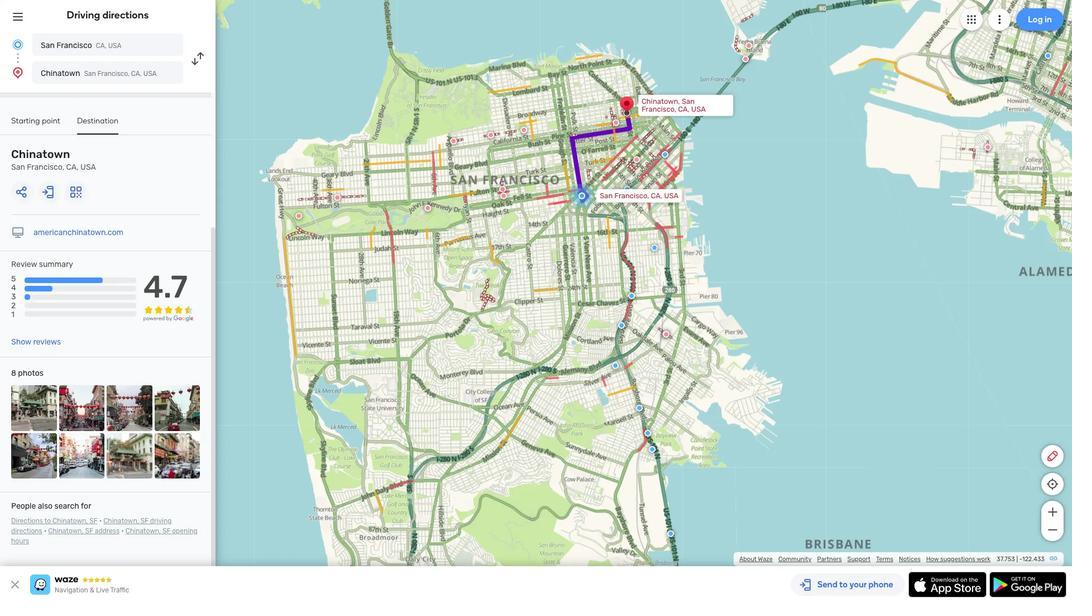 Task type: locate. For each thing, give the bounding box(es) containing it.
chinatown
[[41, 69, 80, 78], [11, 147, 70, 161]]

chinatown, sf opening hours
[[11, 527, 198, 545]]

opening
[[172, 527, 198, 535]]

chinatown san francisco, ca, usa down "point"
[[11, 147, 96, 172]]

search
[[54, 502, 79, 511]]

8 photos
[[11, 369, 43, 378]]

sf inside chinatown, sf driving directions
[[141, 517, 149, 525]]

chinatown san francisco, ca, usa down san francisco ca, usa
[[41, 69, 157, 78]]

0 horizontal spatial directions
[[11, 527, 42, 535]]

2 horizontal spatial police image
[[662, 151, 669, 158]]

x image
[[8, 578, 22, 592]]

chinatown, for chinatown, san francisco, ca, usa
[[642, 97, 680, 105]]

road closed image
[[743, 56, 749, 62], [613, 119, 620, 126], [488, 132, 495, 138], [500, 186, 506, 193], [501, 193, 507, 199], [334, 194, 341, 201], [425, 205, 431, 212]]

starting
[[11, 116, 40, 126]]

image 2 of chinatown, sf image
[[59, 386, 104, 431]]

about waze community partners support terms notices how suggestions work
[[740, 556, 991, 563]]

photos
[[18, 369, 43, 378]]

1 vertical spatial directions
[[11, 527, 42, 535]]

chinatown, inside chinatown, sf opening hours
[[126, 527, 161, 535]]

summary
[[39, 260, 73, 269]]

police image
[[662, 151, 669, 158], [619, 322, 625, 329], [649, 446, 656, 453]]

usa inside chinatown, san francisco, ca, usa
[[692, 105, 706, 113]]

review summary
[[11, 260, 73, 269]]

computer image
[[11, 226, 25, 240]]

waze
[[758, 556, 773, 563]]

directions down directions
[[11, 527, 42, 535]]

1 vertical spatial chinatown
[[11, 147, 70, 161]]

police image
[[1045, 52, 1052, 59], [624, 186, 631, 193], [629, 189, 635, 195], [652, 245, 658, 251], [629, 293, 635, 299], [612, 362, 619, 369], [636, 405, 643, 412], [645, 430, 652, 437], [668, 531, 674, 537]]

for
[[81, 502, 91, 511]]

usa
[[108, 42, 121, 50], [143, 70, 157, 78], [692, 105, 706, 113], [80, 163, 96, 172], [665, 191, 679, 200]]

traffic
[[110, 587, 129, 594]]

reviews
[[33, 338, 61, 347]]

chinatown down starting point button
[[11, 147, 70, 161]]

chinatown, sf address
[[48, 527, 120, 535]]

notices
[[900, 556, 921, 563]]

chinatown san francisco, ca, usa
[[41, 69, 157, 78], [11, 147, 96, 172]]

image 1 of chinatown, sf image
[[11, 386, 57, 431]]

1 horizontal spatial police image
[[649, 446, 656, 453]]

americanchinatown.com
[[34, 228, 124, 237]]

starting point button
[[11, 116, 60, 134]]

current location image
[[11, 38, 25, 51]]

suggestions
[[941, 556, 976, 563]]

directions
[[11, 517, 43, 525]]

driving
[[67, 9, 100, 21]]

chinatown, sf opening hours link
[[11, 527, 198, 545]]

chinatown, inside chinatown, sf driving directions
[[104, 517, 139, 525]]

1 vertical spatial chinatown san francisco, ca, usa
[[11, 147, 96, 172]]

sf
[[90, 517, 98, 525], [141, 517, 149, 525], [85, 527, 93, 535], [163, 527, 171, 535]]

37.753
[[997, 556, 1016, 563]]

americanchinatown.com link
[[34, 228, 124, 237]]

directions right driving
[[103, 9, 149, 21]]

2 vertical spatial police image
[[649, 446, 656, 453]]

ca,
[[96, 42, 107, 50], [131, 70, 142, 78], [678, 105, 690, 113], [66, 163, 79, 172], [651, 191, 663, 200]]

road closed image
[[746, 42, 753, 49], [521, 127, 528, 133], [450, 138, 457, 145], [985, 144, 992, 151], [634, 156, 640, 163], [296, 213, 302, 219], [663, 331, 669, 337], [663, 331, 670, 338]]

chinatown, inside chinatown, san francisco, ca, usa
[[642, 97, 680, 105]]

4.7
[[143, 269, 188, 306]]

5
[[11, 274, 16, 284]]

notices link
[[900, 556, 921, 563]]

sf inside chinatown, sf opening hours
[[163, 527, 171, 535]]

122.433
[[1023, 556, 1045, 563]]

show reviews
[[11, 338, 61, 347]]

chinatown down francisco
[[41, 69, 80, 78]]

point
[[42, 116, 60, 126]]

usa inside san francisco ca, usa
[[108, 42, 121, 50]]

3
[[11, 292, 16, 302]]

image 6 of chinatown, sf image
[[59, 433, 104, 479]]

directions inside chinatown, sf driving directions
[[11, 527, 42, 535]]

directions
[[103, 9, 149, 21], [11, 527, 42, 535]]

8
[[11, 369, 16, 378]]

0 vertical spatial directions
[[103, 9, 149, 21]]

francisco, inside chinatown, san francisco, ca, usa
[[642, 105, 677, 113]]

chinatown,
[[642, 97, 680, 105], [53, 517, 88, 525], [104, 517, 139, 525], [48, 527, 84, 535], [126, 527, 161, 535]]

1 horizontal spatial directions
[[103, 9, 149, 21]]

francisco,
[[98, 70, 130, 78], [642, 105, 677, 113], [27, 163, 64, 172], [615, 191, 650, 200]]

about
[[740, 556, 757, 563]]

partners link
[[818, 556, 842, 563]]

san
[[41, 41, 55, 50], [84, 70, 96, 78], [682, 97, 695, 105], [11, 163, 25, 172], [600, 191, 613, 200]]

4
[[11, 283, 16, 293]]

pencil image
[[1046, 450, 1060, 463]]

0 horizontal spatial police image
[[619, 322, 625, 329]]

chinatown, for chinatown, sf address
[[48, 527, 84, 535]]

image 5 of chinatown, sf image
[[11, 433, 57, 479]]

francisco
[[57, 41, 92, 50]]

support
[[848, 556, 871, 563]]

5 4 3 2 1
[[11, 274, 16, 320]]

address
[[95, 527, 120, 535]]

zoom out image
[[1046, 524, 1060, 537]]

-
[[1020, 556, 1023, 563]]



Task type: vqa. For each thing, say whether or not it's contained in the screenshot.
photos
yes



Task type: describe. For each thing, give the bounding box(es) containing it.
starting point
[[11, 116, 60, 126]]

destination button
[[77, 116, 119, 135]]

chinatown, for chinatown, sf opening hours
[[126, 527, 161, 535]]

terms
[[877, 556, 894, 563]]

destination
[[77, 116, 119, 126]]

support link
[[848, 556, 871, 563]]

san francisco ca, usa
[[41, 41, 121, 50]]

0 vertical spatial police image
[[662, 151, 669, 158]]

people also search for
[[11, 502, 91, 511]]

how
[[927, 556, 939, 563]]

hours
[[11, 538, 29, 545]]

sf for driving
[[141, 517, 149, 525]]

zoom in image
[[1046, 506, 1060, 519]]

chinatown inside chinatown san francisco, ca, usa
[[11, 147, 70, 161]]

community
[[779, 556, 812, 563]]

driving
[[150, 517, 172, 525]]

directions to chinatown, sf
[[11, 517, 98, 525]]

0 vertical spatial chinatown san francisco, ca, usa
[[41, 69, 157, 78]]

link image
[[1050, 554, 1059, 563]]

ca, inside chinatown, san francisco, ca, usa
[[678, 105, 690, 113]]

san francisco, ca, usa
[[600, 191, 679, 200]]

chinatown, sf driving directions link
[[11, 517, 172, 535]]

image 4 of chinatown, sf image
[[154, 386, 200, 431]]

sf for address
[[85, 527, 93, 535]]

&
[[90, 587, 94, 594]]

ca, inside san francisco ca, usa
[[96, 42, 107, 50]]

terms link
[[877, 556, 894, 563]]

how suggestions work link
[[927, 556, 991, 563]]

san inside chinatown, san francisco, ca, usa
[[682, 97, 695, 105]]

|
[[1017, 556, 1019, 563]]

about waze link
[[740, 556, 773, 563]]

chinatown, for chinatown, sf driving directions
[[104, 517, 139, 525]]

also
[[38, 502, 53, 511]]

image 8 of chinatown, sf image
[[154, 433, 200, 479]]

partners
[[818, 556, 842, 563]]

people
[[11, 502, 36, 511]]

chinatown, sf driving directions
[[11, 517, 172, 535]]

to
[[44, 517, 51, 525]]

0 vertical spatial chinatown
[[41, 69, 80, 78]]

chinatown, sf address link
[[48, 527, 120, 535]]

live
[[96, 587, 109, 594]]

image 3 of chinatown, sf image
[[107, 386, 152, 431]]

1 vertical spatial police image
[[619, 322, 625, 329]]

chinatown, san francisco, ca, usa
[[642, 97, 706, 113]]

show
[[11, 338, 31, 347]]

navigation & live traffic
[[55, 587, 129, 594]]

37.753 | -122.433
[[997, 556, 1045, 563]]

work
[[977, 556, 991, 563]]

directions to chinatown, sf link
[[11, 517, 98, 525]]

navigation
[[55, 587, 88, 594]]

driving directions
[[67, 9, 149, 21]]

1
[[11, 310, 15, 320]]

image 7 of chinatown, sf image
[[107, 433, 152, 479]]

2
[[11, 301, 16, 311]]

location image
[[11, 66, 25, 79]]

review
[[11, 260, 37, 269]]

community link
[[779, 556, 812, 563]]

sf for opening
[[163, 527, 171, 535]]



